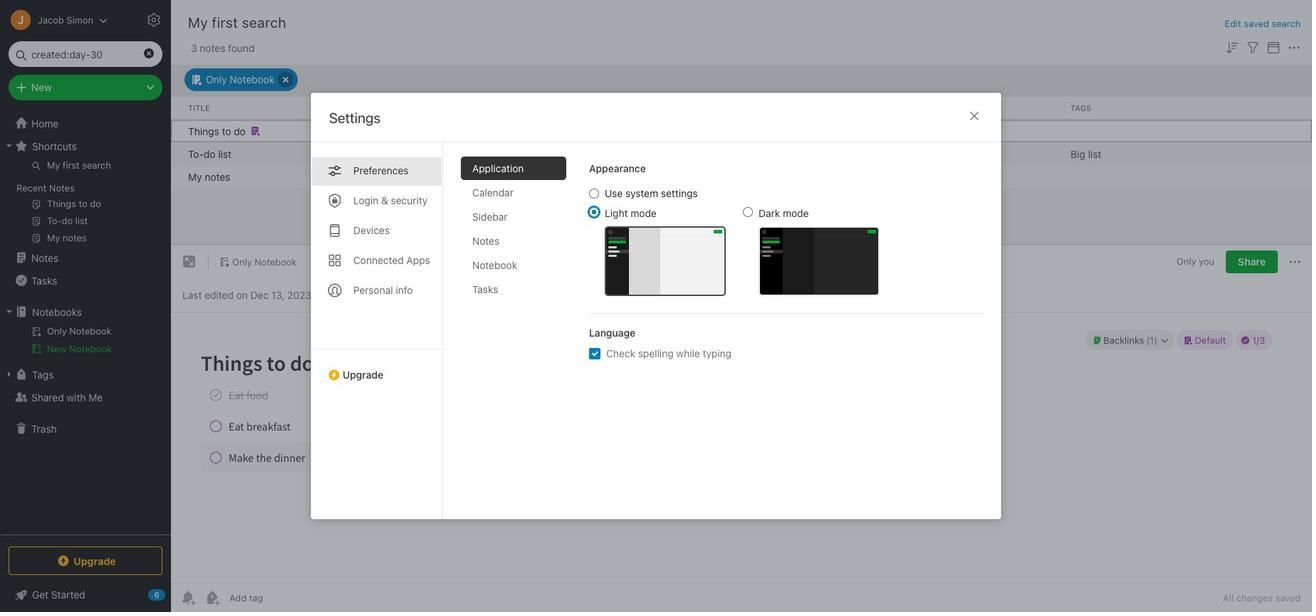Task type: vqa. For each thing, say whether or not it's contained in the screenshot.
New within the button
yes



Task type: locate. For each thing, give the bounding box(es) containing it.
tasks inside button
[[31, 275, 57, 287]]

min
[[566, 147, 583, 160], [566, 170, 583, 182]]

only left you
[[1177, 256, 1196, 267]]

saved right changes
[[1275, 593, 1301, 604]]

0 vertical spatial saved
[[1244, 18, 1269, 29]]

notes tab
[[461, 229, 566, 253]]

notebook
[[230, 73, 275, 85], [254, 256, 297, 268], [472, 259, 517, 271], [69, 343, 112, 355]]

3
[[191, 42, 197, 54]]

mode for light mode
[[631, 207, 657, 219]]

only notebook
[[206, 73, 275, 85], [232, 256, 297, 268]]

notebook up tags button
[[69, 343, 112, 355]]

you
[[1199, 256, 1215, 267]]

2 list from the left
[[1088, 147, 1102, 160]]

1 vertical spatial notes
[[472, 235, 500, 247]]

my down 'to-'
[[188, 170, 202, 182]]

only you
[[1177, 256, 1215, 267]]

my up 3
[[188, 14, 208, 31]]

1 mode from the left
[[631, 207, 657, 219]]

application
[[472, 162, 524, 175]]

0 horizontal spatial upgrade
[[74, 555, 116, 567]]

0 vertical spatial 6 min ago
[[557, 147, 603, 160]]

search inside 'button'
[[1272, 18, 1301, 29]]

system
[[625, 187, 658, 199]]

0 vertical spatial do
[[234, 125, 246, 137]]

upgrade button inside 'tab list'
[[311, 349, 442, 387]]

notebook inside group
[[69, 343, 112, 355]]

upgrade
[[343, 369, 383, 381], [74, 555, 116, 567]]

notebook inside "note window" element
[[254, 256, 297, 268]]

share button
[[1226, 251, 1278, 274]]

tree
[[0, 112, 171, 534]]

notes for my
[[205, 170, 230, 182]]

0 vertical spatial only notebook
[[206, 73, 275, 85]]

notes down the to-do list
[[205, 170, 230, 182]]

notebook inside tab
[[472, 259, 517, 271]]

1 horizontal spatial search
[[1272, 18, 1301, 29]]

mode
[[631, 207, 657, 219], [783, 207, 809, 219]]

my
[[188, 14, 208, 31], [188, 170, 202, 182]]

notes inside "tab"
[[472, 235, 500, 247]]

search
[[242, 14, 286, 31], [1272, 18, 1301, 29]]

dark mode
[[759, 207, 809, 219]]

0 horizontal spatial tags
[[32, 369, 54, 381]]

notes down sidebar
[[472, 235, 500, 247]]

1 vertical spatial tags
[[32, 369, 54, 381]]

trash
[[31, 423, 57, 435]]

only down 3 notes found
[[206, 73, 227, 85]]

0 vertical spatial only notebook button
[[185, 68, 298, 91]]

1 ago from the top
[[585, 147, 603, 160]]

tags up shared
[[32, 369, 54, 381]]

0 vertical spatial upgrade button
[[311, 349, 442, 387]]

1 vertical spatial ago
[[585, 170, 603, 182]]

notes up "tasks" button at the left
[[31, 252, 59, 264]]

1 horizontal spatial tab list
[[461, 157, 578, 519]]

0 vertical spatial ago
[[585, 147, 603, 160]]

on
[[236, 289, 248, 301]]

tab list containing application
[[461, 157, 578, 519]]

upgrade for upgrade popup button inside 'tab list'
[[343, 369, 383, 381]]

option group
[[589, 187, 880, 296]]

notebook tab
[[461, 254, 566, 277]]

notebook up 13,
[[254, 256, 297, 268]]

ago up use system settings option
[[585, 170, 603, 182]]

all changes saved
[[1223, 593, 1301, 604]]

tasks button
[[0, 269, 170, 292]]

1 vertical spatial 6
[[557, 170, 563, 182]]

0 horizontal spatial saved
[[1244, 18, 1269, 29]]

recent
[[16, 182, 47, 194]]

big list
[[1071, 147, 1102, 160]]

personal info
[[353, 284, 413, 296]]

0 vertical spatial notes
[[49, 182, 75, 194]]

light
[[605, 207, 628, 219]]

1 vertical spatial saved
[[1275, 593, 1301, 604]]

6 min ago
[[557, 147, 603, 160], [557, 170, 603, 182]]

row group containing title
[[171, 97, 1312, 119]]

connected
[[353, 254, 404, 266]]

settings
[[329, 110, 381, 126]]

1 vertical spatial only notebook button
[[214, 252, 302, 272]]

0 vertical spatial notes
[[200, 42, 225, 54]]

mode right dark
[[783, 207, 809, 219]]

new
[[31, 81, 52, 93], [47, 343, 67, 355]]

0 horizontal spatial tab list
[[311, 142, 443, 519]]

0 vertical spatial new
[[31, 81, 52, 93]]

home
[[31, 117, 59, 129]]

do
[[234, 125, 246, 137], [204, 147, 215, 160]]

notes
[[200, 42, 225, 54], [205, 170, 230, 182]]

2023
[[287, 289, 311, 301]]

last
[[182, 289, 202, 301]]

1 horizontal spatial tasks
[[472, 284, 498, 296]]

search right edit on the right of page
[[1272, 18, 1301, 29]]

new up home
[[31, 81, 52, 93]]

trash link
[[0, 417, 170, 440]]

Check spelling while typing checkbox
[[589, 348, 601, 359]]

2 my from the top
[[188, 170, 202, 182]]

me
[[89, 391, 103, 404]]

mode down system
[[631, 207, 657, 219]]

notes inside row group
[[205, 170, 230, 182]]

appearance
[[589, 162, 646, 175]]

1 6 from the top
[[557, 147, 563, 160]]

1 horizontal spatial mode
[[783, 207, 809, 219]]

1 horizontal spatial tags
[[1071, 103, 1091, 112]]

saved right edit on the right of page
[[1244, 18, 1269, 29]]

1 vertical spatial new
[[47, 343, 67, 355]]

devices
[[353, 224, 390, 237]]

first
[[212, 14, 238, 31]]

tasks tab
[[461, 278, 566, 301]]

0 horizontal spatial tasks
[[31, 275, 57, 287]]

1 horizontal spatial list
[[1088, 147, 1102, 160]]

note window element
[[171, 245, 1312, 613]]

typing
[[703, 348, 732, 360]]

6
[[557, 147, 563, 160], [557, 170, 563, 182]]

only notebook inside "note window" element
[[232, 256, 297, 268]]

upgrade for bottommost upgrade popup button
[[74, 555, 116, 567]]

search up the found
[[242, 14, 286, 31]]

1 horizontal spatial do
[[234, 125, 246, 137]]

tags up big
[[1071, 103, 1091, 112]]

notes right recent
[[49, 182, 75, 194]]

1 horizontal spatial upgrade button
[[311, 349, 442, 387]]

0 horizontal spatial upgrade button
[[9, 547, 162, 576]]

new down notebooks
[[47, 343, 67, 355]]

only notebook up dec
[[232, 256, 297, 268]]

new notebook group
[[0, 323, 170, 363]]

1 vertical spatial only notebook
[[232, 256, 297, 268]]

close image
[[966, 108, 983, 125]]

dec
[[251, 289, 269, 301]]

tab list containing preferences
[[311, 142, 443, 519]]

ago up "appearance"
[[585, 147, 603, 160]]

6 min ago up use system settings option
[[557, 170, 603, 182]]

upgrade button
[[311, 349, 442, 387], [9, 547, 162, 576]]

only
[[206, 73, 227, 85], [1177, 256, 1196, 267], [232, 256, 252, 268]]

1 vertical spatial do
[[204, 147, 215, 160]]

2 min from the top
[[566, 170, 583, 182]]

list right big
[[1088, 147, 1102, 160]]

1 horizontal spatial upgrade
[[343, 369, 383, 381]]

1 vertical spatial 6 min ago
[[557, 170, 603, 182]]

my for my first search
[[188, 14, 208, 31]]

Use system settings radio
[[589, 189, 599, 199]]

0 vertical spatial upgrade
[[343, 369, 383, 381]]

1 vertical spatial min
[[566, 170, 583, 182]]

list
[[218, 147, 232, 160], [1088, 147, 1102, 160]]

1 list from the left
[[218, 147, 232, 160]]

new inside button
[[47, 343, 67, 355]]

notebook down the found
[[230, 73, 275, 85]]

notebook for new notebook button at the bottom of the page
[[69, 343, 112, 355]]

only notebook button
[[185, 68, 298, 91], [214, 252, 302, 272]]

application tab
[[461, 157, 566, 180]]

notebooks
[[32, 306, 82, 318]]

1 vertical spatial upgrade
[[74, 555, 116, 567]]

all
[[1223, 593, 1234, 604]]

1 row group from the top
[[171, 97, 1312, 119]]

only notebook button up dec
[[214, 252, 302, 272]]

do right to
[[234, 125, 246, 137]]

1 horizontal spatial only
[[232, 256, 252, 268]]

0 vertical spatial min
[[566, 147, 583, 160]]

0 vertical spatial 6
[[557, 147, 563, 160]]

new notebook
[[47, 343, 112, 355]]

edit
[[1225, 18, 1241, 29]]

ago
[[585, 147, 603, 160], [585, 170, 603, 182]]

0 horizontal spatial mode
[[631, 207, 657, 219]]

only up on
[[232, 256, 252, 268]]

0 horizontal spatial list
[[218, 147, 232, 160]]

edit saved search button
[[1225, 17, 1301, 31]]

6 min ago up "appearance"
[[557, 147, 603, 160]]

1 vertical spatial notes
[[205, 170, 230, 182]]

column header
[[825, 102, 1059, 114]]

tab list
[[311, 142, 443, 519], [461, 157, 578, 519]]

2 row group from the top
[[171, 119, 1312, 188]]

1 min from the top
[[566, 147, 583, 160]]

0 vertical spatial my
[[188, 14, 208, 31]]

upgrade inside 'tab list'
[[343, 369, 383, 381]]

tasks down notebook tab
[[472, 284, 498, 296]]

None search field
[[19, 41, 152, 67]]

to-do list
[[188, 147, 232, 160]]

tree containing home
[[0, 112, 171, 534]]

13,
[[271, 289, 285, 301]]

notes right 3
[[200, 42, 225, 54]]

notebook down notes "tab"
[[472, 259, 517, 271]]

notes link
[[0, 246, 170, 269]]

0 horizontal spatial search
[[242, 14, 286, 31]]

new inside popup button
[[31, 81, 52, 93]]

1 my from the top
[[188, 14, 208, 31]]

only notebook for bottom the only notebook button
[[232, 256, 297, 268]]

shortcuts button
[[0, 135, 170, 157]]

1 horizontal spatial saved
[[1275, 593, 1301, 604]]

home link
[[0, 112, 171, 135]]

0 vertical spatial tags
[[1071, 103, 1091, 112]]

only notebook down the found
[[206, 73, 275, 85]]

tasks
[[31, 275, 57, 287], [472, 284, 498, 296]]

shortcuts
[[32, 140, 77, 152]]

notes
[[49, 182, 75, 194], [472, 235, 500, 247], [31, 252, 59, 264]]

only notebook button down the found
[[185, 68, 298, 91]]

list down to
[[218, 147, 232, 160]]

tasks up notebooks
[[31, 275, 57, 287]]

1 vertical spatial my
[[188, 170, 202, 182]]

do up my notes
[[204, 147, 215, 160]]

tags inside button
[[32, 369, 54, 381]]

tags
[[1071, 103, 1091, 112], [32, 369, 54, 381]]

sidebar tab
[[461, 205, 566, 229]]

row group
[[171, 97, 1312, 119], [171, 119, 1312, 188]]

tab list for application
[[311, 142, 443, 519]]

2 mode from the left
[[783, 207, 809, 219]]



Task type: describe. For each thing, give the bounding box(es) containing it.
with
[[67, 391, 86, 404]]

recent notes group
[[0, 157, 170, 252]]

do inside button
[[234, 125, 246, 137]]

edit saved search
[[1225, 18, 1301, 29]]

notebook for bottom the only notebook button
[[254, 256, 297, 268]]

shared
[[31, 391, 64, 404]]

notes for 3
[[200, 42, 225, 54]]

share
[[1238, 256, 1266, 268]]

expand note image
[[181, 254, 198, 271]]

tags button
[[0, 363, 170, 386]]

notes inside group
[[49, 182, 75, 194]]

things
[[188, 125, 219, 137]]

new for new
[[31, 81, 52, 93]]

info
[[396, 284, 413, 296]]

check spelling while typing
[[606, 348, 732, 360]]

apps
[[406, 254, 430, 266]]

settings image
[[145, 11, 162, 28]]

new button
[[9, 75, 162, 100]]

title
[[188, 103, 210, 112]]

to
[[222, 125, 231, 137]]

connected apps
[[353, 254, 430, 266]]

spelling
[[638, 348, 674, 360]]

my for my notes
[[188, 170, 202, 182]]

search for my first search
[[242, 14, 286, 31]]

2 6 min ago from the top
[[557, 170, 603, 182]]

only notebook for top the only notebook button
[[206, 73, 275, 85]]

Note Editor text field
[[171, 313, 1312, 583]]

2 horizontal spatial only
[[1177, 256, 1196, 267]]

sidebar
[[472, 211, 508, 223]]

security
[[391, 194, 428, 207]]

0 horizontal spatial only
[[206, 73, 227, 85]]

expand notebooks image
[[4, 306, 15, 318]]

new notebook button
[[0, 341, 170, 358]]

2 ago from the top
[[585, 170, 603, 182]]

light mode
[[605, 207, 657, 219]]

Dark mode radio
[[743, 207, 753, 217]]

row group containing things to do
[[171, 119, 1312, 188]]

to-
[[188, 147, 204, 160]]

use
[[605, 187, 623, 199]]

expand tags image
[[4, 369, 15, 380]]

login
[[353, 194, 378, 207]]

2 6 from the top
[[557, 170, 563, 182]]

last edited on dec 13, 2023
[[182, 289, 311, 301]]

0 horizontal spatial do
[[204, 147, 215, 160]]

2 vertical spatial notes
[[31, 252, 59, 264]]

my first search
[[188, 14, 286, 31]]

things to do
[[188, 125, 246, 137]]

saved inside "note window" element
[[1275, 593, 1301, 604]]

saved inside 'button'
[[1244, 18, 1269, 29]]

calendar
[[472, 187, 514, 199]]

tasks inside tab
[[472, 284, 498, 296]]

calendar tab
[[461, 181, 566, 204]]

notebooks link
[[0, 301, 170, 323]]

use system settings
[[605, 187, 698, 199]]

login & security
[[353, 194, 428, 207]]

edited
[[205, 289, 234, 301]]

my notes
[[188, 170, 230, 182]]

tab list for appearance
[[461, 157, 578, 519]]

add tag image
[[204, 590, 221, 607]]

add a reminder image
[[180, 590, 197, 607]]

changes
[[1236, 593, 1273, 604]]

Light mode radio
[[589, 207, 599, 217]]

mode for dark mode
[[783, 207, 809, 219]]

shared with me link
[[0, 386, 170, 409]]

preferences
[[353, 165, 409, 177]]

dark
[[759, 207, 780, 219]]

found
[[228, 42, 255, 54]]

recent notes
[[16, 182, 75, 194]]

new for new notebook
[[47, 343, 67, 355]]

&
[[381, 194, 388, 207]]

big
[[1071, 147, 1085, 160]]

shared with me
[[31, 391, 103, 404]]

while
[[676, 348, 700, 360]]

option group containing use system settings
[[589, 187, 880, 296]]

Search text field
[[19, 41, 152, 67]]

settings
[[661, 187, 698, 199]]

search for edit saved search
[[1272, 18, 1301, 29]]

language
[[589, 327, 636, 339]]

check
[[606, 348, 635, 360]]

1 vertical spatial upgrade button
[[9, 547, 162, 576]]

notebook for top the only notebook button
[[230, 73, 275, 85]]

personal
[[353, 284, 393, 296]]

things to do button
[[171, 119, 1312, 142]]

3 notes found
[[191, 42, 255, 54]]

1 6 min ago from the top
[[557, 147, 603, 160]]



